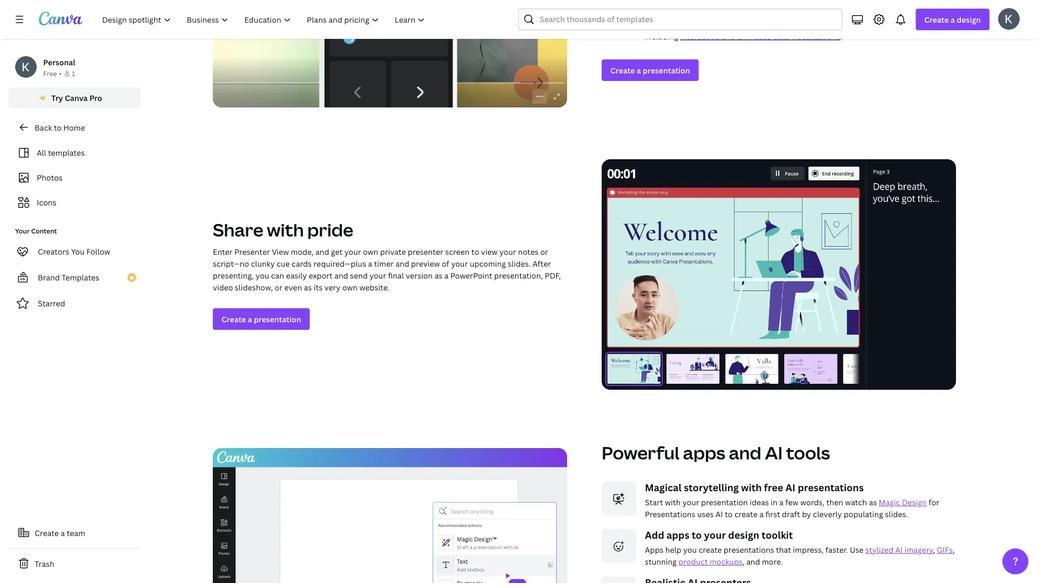 Task type: describe. For each thing, give the bounding box(es) containing it.
after
[[533, 259, 551, 269]]

stylized ai imagery link
[[865, 545, 933, 555]]

ai left tools
[[765, 441, 783, 464]]

•
[[59, 69, 62, 78]]

for presentations uses ai to create a first draft by cleverly populating slides.
[[645, 497, 939, 520]]

presenter
[[408, 247, 443, 257]]

script—no
[[213, 259, 249, 269]]

draft
[[782, 509, 800, 520]]

ai right "stylized"
[[895, 545, 903, 555]]

icons
[[37, 197, 56, 208]]

cue
[[277, 259, 290, 269]]

get
[[331, 247, 343, 257]]

notes
[[518, 247, 539, 257]]

try canva pro button
[[9, 88, 140, 108]]

cards
[[292, 259, 312, 269]]

share with pride enter presenter view mode, and get your own private presenter screen to view your notes or script—no clunky cue cards required—plus a timer and preview of your upcoming slides. after presenting, you can easily export and send your final version as a powerpoint presentation, pdf, video slideshow, or even as its very own website.
[[213, 218, 561, 293]]

0 horizontal spatial create a presentation link
[[213, 308, 310, 330]]

of inside share with pride enter presenter view mode, and get your own private presenter screen to view your notes or script—no clunky cue cards required—plus a timer and preview of your upcoming slides. after presenting, you can easily export and send your final version as a powerpoint presentation, pdf, video slideshow, or even as its very own website.
[[442, 259, 449, 269]]

even
[[284, 282, 302, 293]]

your inside to your presentations. choose from a range of styles, including
[[773, 19, 790, 29]]

content
[[31, 227, 57, 236]]

mockups
[[710, 557, 743, 567]]

populating
[[844, 509, 883, 520]]

tell a story with your data image
[[602, 3, 636, 38]]

free
[[43, 69, 57, 78]]

impress,
[[793, 545, 824, 555]]

apps
[[645, 545, 664, 555]]

to your presentations. choose from a range of styles, including
[[645, 19, 956, 41]]

timer
[[374, 259, 394, 269]]

0 vertical spatial own
[[363, 247, 378, 257]]

presenter
[[234, 247, 270, 257]]

storytelling
[[684, 481, 739, 494]]

0 vertical spatial as
[[435, 270, 442, 281]]

final
[[388, 270, 404, 281]]

your right view
[[499, 247, 516, 257]]

1 vertical spatial you
[[683, 545, 697, 555]]

1 horizontal spatial presentation
[[643, 65, 690, 75]]

required—plus
[[314, 259, 366, 269]]

your up website.
[[370, 270, 386, 281]]

create inside for presentations uses ai to create a first draft by cleverly populating slides.
[[734, 509, 758, 520]]

powerful apps and ai tools
[[602, 441, 830, 464]]

trash link
[[9, 553, 140, 575]]

creators
[[38, 247, 69, 257]]

in
[[771, 497, 778, 508]]

try canva pro
[[51, 93, 102, 103]]

interactive and animated data visualizations link
[[680, 31, 840, 41]]

and down beautiful graphs and charts link
[[721, 31, 735, 41]]

range
[[901, 19, 921, 29]]

presentation,
[[494, 270, 543, 281]]

beautiful
[[662, 19, 695, 29]]

0 horizontal spatial design
[[728, 529, 759, 542]]

more.
[[762, 557, 783, 567]]

create a design button
[[916, 9, 990, 30]]

top level navigation element
[[95, 9, 434, 30]]

first
[[766, 509, 780, 520]]

your content
[[15, 227, 57, 236]]

words,
[[800, 497, 825, 508]]

gifs
[[937, 545, 953, 555]]

apps for powerful
[[683, 441, 725, 464]]

preview of remote control feature on canva presentations image
[[213, 0, 567, 107]]

its
[[314, 282, 323, 293]]

with up graphs
[[699, 3, 720, 16]]

screen
[[445, 247, 470, 257]]

your right get on the left of page
[[344, 247, 361, 257]]

share
[[213, 218, 263, 242]]

add for add apps to your design toolkit
[[645, 529, 664, 542]]

back to home
[[35, 122, 85, 133]]

brand templates
[[38, 273, 99, 283]]

watch
[[845, 497, 867, 508]]

and left the more.
[[746, 557, 760, 567]]

then
[[826, 497, 843, 508]]

to inside for presentations uses ai to create a first draft by cleverly populating slides.
[[725, 509, 733, 520]]

create a team
[[35, 528, 85, 538]]

starred link
[[9, 293, 140, 314]]

by
[[802, 509, 811, 520]]

your up charts on the top right
[[722, 3, 744, 16]]

photos
[[37, 173, 63, 183]]

with up ideas
[[741, 481, 762, 494]]

magic
[[879, 497, 900, 508]]

of inside to your presentations. choose from a range of styles, including
[[923, 19, 931, 29]]

apps for add
[[667, 529, 689, 542]]

1 horizontal spatial or
[[540, 247, 548, 257]]

ai up few
[[786, 481, 796, 494]]

tell a story with your data
[[645, 3, 767, 16]]

add apps to your design toolkit image
[[602, 529, 636, 564]]

design
[[902, 497, 927, 508]]

home
[[63, 122, 85, 133]]

tell
[[645, 3, 662, 16]]

magical storytelling with free ai presentations image
[[602, 481, 636, 516]]

to down uses
[[692, 529, 702, 542]]

imagery
[[905, 545, 933, 555]]

with up presentations
[[665, 497, 681, 508]]

canva
[[65, 93, 88, 103]]

pride
[[307, 218, 353, 242]]

0 vertical spatial presentations
[[798, 481, 864, 494]]

slideshow,
[[235, 282, 273, 293]]

mode,
[[291, 247, 314, 257]]

presentations
[[645, 509, 695, 520]]

create a design
[[924, 14, 981, 25]]

your up uses
[[683, 497, 699, 508]]

website.
[[359, 282, 390, 293]]

start
[[645, 497, 663, 508]]

powerpoint
[[450, 270, 492, 281]]

gifs link
[[937, 545, 953, 555]]

magical storytelling with free ai presentations
[[645, 481, 864, 494]]

create down 'video' on the left of the page
[[221, 314, 246, 324]]

design inside dropdown button
[[957, 14, 981, 25]]

presenting,
[[213, 270, 254, 281]]

1 horizontal spatial create a presentation link
[[602, 59, 699, 81]]

to inside to your presentations. choose from a range of styles, including
[[764, 19, 771, 29]]

product mockups link
[[679, 557, 743, 567]]

brand templates link
[[9, 267, 140, 288]]

back
[[35, 122, 52, 133]]



Task type: locate. For each thing, give the bounding box(es) containing it.
2 add from the top
[[645, 529, 664, 542]]

as down preview
[[435, 270, 442, 281]]

None search field
[[518, 9, 842, 30]]

slides. inside share with pride enter presenter view mode, and get your own private presenter screen to view your notes or script—no clunky cue cards required—plus a timer and preview of your upcoming slides. after presenting, you can easily export and send your final version as a powerpoint presentation, pdf, video slideshow, or even as its very own website.
[[508, 259, 531, 269]]

0 vertical spatial data
[[746, 3, 767, 16]]

your down screen
[[451, 259, 468, 269]]

Search search field
[[540, 9, 835, 30]]

view
[[272, 247, 289, 257]]

and down required—plus
[[334, 270, 348, 281]]

all templates
[[37, 148, 85, 158]]

1 vertical spatial create a presentation link
[[213, 308, 310, 330]]

,
[[933, 545, 935, 555], [953, 545, 955, 555], [743, 557, 745, 567]]

0 vertical spatial of
[[923, 19, 931, 29]]

1 horizontal spatial own
[[363, 247, 378, 257]]

a inside button
[[61, 528, 65, 538]]

with inside share with pride enter presenter view mode, and get your own private presenter screen to view your notes or script—no clunky cue cards required—plus a timer and preview of your upcoming slides. after presenting, you can easily export and send your final version as a powerpoint presentation, pdf, video slideshow, or even as its very own website.
[[267, 218, 304, 242]]

upcoming
[[470, 259, 506, 269]]

choose
[[846, 19, 873, 29]]

to inside share with pride enter presenter view mode, and get your own private presenter screen to view your notes or script—no clunky cue cards required—plus a timer and preview of your upcoming slides. after presenting, you can easily export and send your final version as a powerpoint presentation, pdf, video slideshow, or even as its very own website.
[[471, 247, 479, 257]]

your down uses
[[704, 529, 726, 542]]

design right styles,
[[957, 14, 981, 25]]

visualizations
[[791, 31, 840, 41]]

your
[[722, 3, 744, 16], [773, 19, 790, 29], [344, 247, 361, 257], [499, 247, 516, 257], [451, 259, 468, 269], [370, 270, 386, 281], [683, 497, 699, 508], [704, 529, 726, 542]]

create inside button
[[35, 528, 59, 538]]

0 horizontal spatial data
[[746, 3, 767, 16]]

help
[[665, 545, 682, 555]]

presentation down including
[[643, 65, 690, 75]]

private
[[380, 247, 406, 257]]

as
[[435, 270, 442, 281], [304, 282, 312, 293], [869, 497, 877, 508]]

2 vertical spatial presentation
[[701, 497, 748, 508]]

, left the 'gifs'
[[933, 545, 935, 555]]

0 vertical spatial presentation
[[643, 65, 690, 75]]

and left charts on the top right
[[723, 19, 737, 29]]

1 vertical spatial slides.
[[885, 509, 908, 520]]

0 horizontal spatial or
[[275, 282, 283, 293]]

very
[[324, 282, 340, 293]]

1 horizontal spatial design
[[957, 14, 981, 25]]

1 vertical spatial add
[[645, 529, 664, 542]]

slides.
[[508, 259, 531, 269], [885, 509, 908, 520]]

0 vertical spatial you
[[256, 270, 269, 281]]

as up populating
[[869, 497, 877, 508]]

with
[[699, 3, 720, 16], [267, 218, 304, 242], [741, 481, 762, 494], [665, 497, 681, 508]]

product mockups , and more.
[[679, 557, 785, 567]]

and up the final
[[396, 259, 409, 269]]

tools
[[786, 441, 830, 464]]

try
[[51, 93, 63, 103]]

from
[[875, 19, 893, 29]]

1 horizontal spatial slides.
[[885, 509, 908, 520]]

create a team button
[[9, 522, 140, 544]]

ideas
[[750, 497, 769, 508]]

all templates link
[[15, 143, 134, 163]]

0 horizontal spatial of
[[442, 259, 449, 269]]

graphs
[[696, 19, 721, 29]]

creators you follow
[[38, 247, 110, 257]]

data right animated
[[773, 31, 790, 41]]

1 vertical spatial or
[[275, 282, 283, 293]]

slides. down magic design link
[[885, 509, 908, 520]]

all
[[37, 148, 46, 158]]

presentation down even at the left of page
[[254, 314, 301, 324]]

1 horizontal spatial of
[[923, 19, 931, 29]]

1 vertical spatial own
[[342, 282, 358, 293]]

as left its
[[304, 282, 312, 293]]

add for add beautiful graphs and charts
[[645, 19, 660, 29]]

1 horizontal spatial presentations
[[798, 481, 864, 494]]

use
[[850, 545, 864, 555]]

add down the tell on the right of the page
[[645, 19, 660, 29]]

enter
[[213, 247, 233, 257]]

a inside dropdown button
[[951, 14, 955, 25]]

1 add from the top
[[645, 19, 660, 29]]

interactive and animated data visualizations .
[[680, 31, 842, 41]]

uses
[[697, 509, 714, 520]]

and left get on the left of page
[[315, 247, 329, 257]]

2 horizontal spatial ,
[[953, 545, 955, 555]]

to right back on the left top of the page
[[54, 122, 62, 133]]

a inside to your presentations. choose from a range of styles, including
[[895, 19, 899, 29]]

own down send
[[342, 282, 358, 293]]

design
[[957, 14, 981, 25], [728, 529, 759, 542]]

beautiful graphs and charts link
[[662, 19, 762, 29]]

or down can
[[275, 282, 283, 293]]

0 vertical spatial apps
[[683, 441, 725, 464]]

presentations up the product mockups , and more.
[[724, 545, 774, 555]]

your up interactive and animated data visualizations .
[[773, 19, 790, 29]]

add apps to your design toolkit
[[645, 529, 793, 542]]

create left team
[[35, 528, 59, 538]]

create a presentation link
[[602, 59, 699, 81], [213, 308, 310, 330]]

create a presentation down slideshow,
[[221, 314, 301, 324]]

create a presentation link down slideshow,
[[213, 308, 310, 330]]

brand
[[38, 273, 60, 283]]

design up the product mockups , and more.
[[728, 529, 759, 542]]

1 vertical spatial as
[[304, 282, 312, 293]]

1 vertical spatial data
[[773, 31, 790, 41]]

slides. up presentation,
[[508, 259, 531, 269]]

data up charts on the top right
[[746, 3, 767, 16]]

2 horizontal spatial as
[[869, 497, 877, 508]]

0 vertical spatial design
[[957, 14, 981, 25]]

interactive
[[680, 31, 720, 41]]

or up after
[[540, 247, 548, 257]]

0 vertical spatial create a presentation link
[[602, 59, 699, 81]]

apps
[[683, 441, 725, 464], [667, 529, 689, 542]]

, stunning
[[645, 545, 955, 567]]

or
[[540, 247, 548, 257], [275, 282, 283, 293]]

1 horizontal spatial you
[[683, 545, 697, 555]]

0 horizontal spatial create
[[699, 545, 722, 555]]

create down ideas
[[734, 509, 758, 520]]

presentations.
[[792, 19, 844, 29]]

0 horizontal spatial create a presentation
[[221, 314, 301, 324]]

2 horizontal spatial presentation
[[701, 497, 748, 508]]

1 vertical spatial design
[[728, 529, 759, 542]]

toolkit
[[762, 529, 793, 542]]

1 horizontal spatial create
[[734, 509, 758, 520]]

ai inside for presentations uses ai to create a first draft by cleverly populating slides.
[[716, 509, 723, 520]]

few
[[785, 497, 799, 508]]

stylized
[[865, 545, 894, 555]]

1 vertical spatial presentations
[[724, 545, 774, 555]]

0 vertical spatial create a presentation
[[610, 65, 690, 75]]

presentation down storytelling
[[701, 497, 748, 508]]

add
[[645, 19, 660, 29], [645, 529, 664, 542]]

to
[[764, 19, 771, 29], [54, 122, 62, 133], [471, 247, 479, 257], [725, 509, 733, 520], [692, 529, 702, 542]]

can
[[271, 270, 284, 281]]

create inside dropdown button
[[924, 14, 949, 25]]

with up view
[[267, 218, 304, 242]]

, right imagery on the bottom of the page
[[953, 545, 955, 555]]

you down the clunky
[[256, 270, 269, 281]]

create right range
[[924, 14, 949, 25]]

create
[[924, 14, 949, 25], [610, 65, 635, 75], [221, 314, 246, 324], [35, 528, 59, 538]]

you
[[256, 270, 269, 281], [683, 545, 697, 555]]

to left view
[[471, 247, 479, 257]]

1 vertical spatial of
[[442, 259, 449, 269]]

presentations
[[798, 481, 864, 494], [724, 545, 774, 555]]

slides. inside for presentations uses ai to create a first draft by cleverly populating slides.
[[885, 509, 908, 520]]

templates
[[48, 148, 85, 158]]

0 horizontal spatial own
[[342, 282, 358, 293]]

add up apps
[[645, 529, 664, 542]]

1 vertical spatial create
[[699, 545, 722, 555]]

1 horizontal spatial ,
[[933, 545, 935, 555]]

apps up help
[[667, 529, 689, 542]]

pro
[[89, 93, 102, 103]]

1
[[72, 69, 75, 78]]

own up timer
[[363, 247, 378, 257]]

1 vertical spatial create a presentation
[[221, 314, 301, 324]]

2 vertical spatial as
[[869, 497, 877, 508]]

free
[[764, 481, 783, 494]]

create down tell a story with your data image
[[610, 65, 635, 75]]

export
[[309, 270, 333, 281]]

back to home link
[[9, 117, 140, 138]]

0 horizontal spatial slides.
[[508, 259, 531, 269]]

kendall parks image
[[998, 8, 1020, 30]]

apps help you create presentations that impress, faster. use stylized ai imagery , gifs
[[645, 545, 953, 555]]

0 vertical spatial slides.
[[508, 259, 531, 269]]

starred
[[38, 298, 65, 309]]

apps up storytelling
[[683, 441, 725, 464]]

0 vertical spatial create
[[734, 509, 758, 520]]

1 vertical spatial presentation
[[254, 314, 301, 324]]

0 vertical spatial or
[[540, 247, 548, 257]]

preview
[[411, 259, 440, 269]]

start with your presentation ideas in a few words, then watch as magic design
[[645, 497, 927, 508]]

to up add apps to your design toolkit
[[725, 509, 733, 520]]

.
[[840, 31, 842, 41]]

to up interactive and animated data visualizations .
[[764, 19, 771, 29]]

0 vertical spatial add
[[645, 19, 660, 29]]

0 horizontal spatial presentations
[[724, 545, 774, 555]]

create a presentation down including
[[610, 65, 690, 75]]

that
[[776, 545, 791, 555]]

, left the more.
[[743, 557, 745, 567]]

of down screen
[[442, 259, 449, 269]]

create up 'product mockups' link
[[699, 545, 722, 555]]

trash
[[35, 559, 54, 569]]

you inside share with pride enter presenter view mode, and get your own private presenter screen to view your notes or script—no clunky cue cards required—plus a timer and preview of your upcoming slides. after presenting, you can easily export and send your final version as a powerpoint presentation, pdf, video slideshow, or even as its very own website.
[[256, 270, 269, 281]]

team
[[67, 528, 85, 538]]

1 vertical spatial apps
[[667, 529, 689, 542]]

0 horizontal spatial as
[[304, 282, 312, 293]]

your
[[15, 227, 30, 236]]

of right range
[[923, 19, 931, 29]]

magical
[[645, 481, 682, 494]]

ai right uses
[[716, 509, 723, 520]]

a inside for presentations uses ai to create a first draft by cleverly populating slides.
[[759, 509, 764, 520]]

1 horizontal spatial data
[[773, 31, 790, 41]]

you up "product"
[[683, 545, 697, 555]]

0 horizontal spatial presentation
[[254, 314, 301, 324]]

create a presentation link down including
[[602, 59, 699, 81]]

, inside , stunning
[[953, 545, 955, 555]]

animated
[[737, 31, 771, 41]]

clunky
[[251, 259, 275, 269]]

icons link
[[15, 192, 134, 213]]

presentations up then
[[798, 481, 864, 494]]

including
[[645, 31, 678, 41]]

1 horizontal spatial as
[[435, 270, 442, 281]]

1 horizontal spatial create a presentation
[[610, 65, 690, 75]]

0 horizontal spatial ,
[[743, 557, 745, 567]]

story
[[672, 3, 697, 16]]

and up magical storytelling with free ai presentations
[[729, 441, 761, 464]]

personal
[[43, 57, 75, 67]]

of
[[923, 19, 931, 29], [442, 259, 449, 269]]

0 horizontal spatial you
[[256, 270, 269, 281]]

creators you follow link
[[9, 241, 140, 263]]

photos link
[[15, 167, 134, 188]]



Task type: vqa. For each thing, say whether or not it's contained in the screenshot.
group
no



